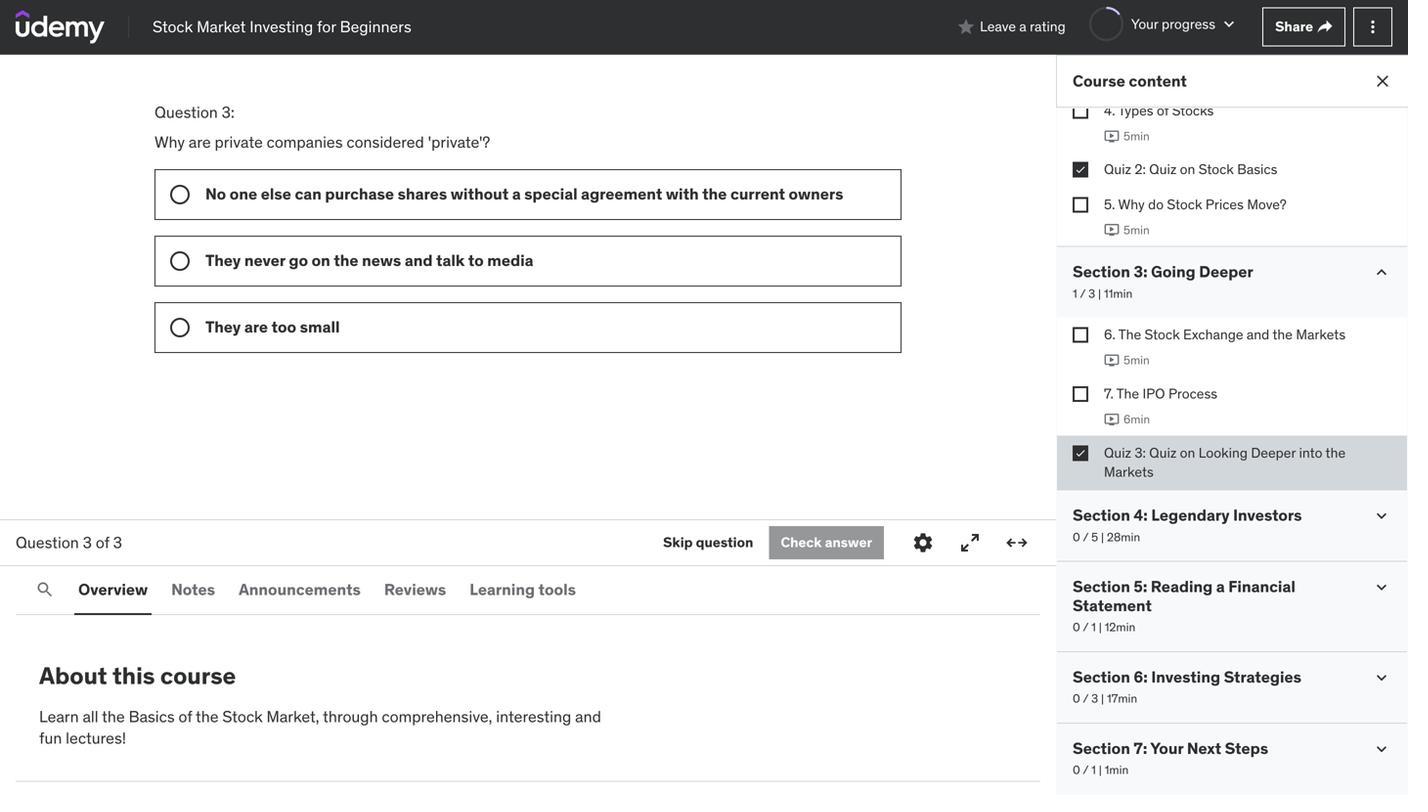 Task type: describe. For each thing, give the bounding box(es) containing it.
| for section 4: legendary investors
[[1101, 530, 1105, 545]]

learn all the basics of the stock market, through comprehensive, interesting and fun lectures!
[[39, 707, 602, 749]]

6.
[[1104, 326, 1116, 343]]

with
[[666, 184, 699, 204]]

content
[[1129, 71, 1188, 91]]

stock left market
[[153, 16, 193, 36]]

overview button
[[74, 566, 152, 613]]

stocks
[[1173, 102, 1214, 119]]

announcements button
[[235, 566, 365, 613]]

statement
[[1073, 596, 1152, 616]]

small image for section 5: reading a financial statement
[[1372, 578, 1392, 597]]

6. the stock exchange and the markets
[[1104, 326, 1346, 343]]

investors
[[1234, 505, 1303, 525]]

through
[[323, 707, 378, 727]]

rating
[[1030, 18, 1066, 35]]

udemy image
[[16, 10, 105, 44]]

xsmall image for 5. why do stock prices move?
[[1073, 197, 1089, 213]]

reviews
[[384, 580, 446, 600]]

skip question button
[[663, 526, 754, 560]]

the inside quiz 3: quiz on looking deeper into the markets
[[1326, 444, 1346, 462]]

exchange
[[1184, 326, 1244, 343]]

section for section 7: your next steps
[[1073, 738, 1131, 758]]

of for types
[[1157, 102, 1169, 119]]

section 7: your next steps 0 / 1 | 1min
[[1073, 738, 1269, 778]]

section 4: legendary investors 0 / 5 | 28min
[[1073, 505, 1303, 545]]

for
[[317, 16, 336, 36]]

why are private companies considered 'private'? group
[[155, 169, 902, 353]]

6min
[[1124, 412, 1151, 427]]

share button
[[1263, 7, 1346, 46]]

course content
[[1073, 71, 1188, 91]]

small image inside leave a rating button
[[957, 17, 976, 37]]

overview
[[78, 580, 148, 600]]

going
[[1152, 262, 1196, 282]]

| inside section 7: your next steps 0 / 1 | 1min
[[1099, 763, 1102, 778]]

question for question 3: why are private companies considered 'private'?
[[155, 102, 218, 122]]

they are too small
[[205, 317, 340, 337]]

lectures!
[[66, 729, 126, 749]]

a inside section 5: reading a financial statement 0 / 1 | 12min
[[1217, 577, 1225, 597]]

section 3: going deeper button
[[1073, 262, 1254, 282]]

play types of stocks image
[[1104, 128, 1120, 144]]

notes
[[171, 580, 215, 600]]

small image for section 3: going deeper
[[1372, 263, 1392, 282]]

5
[[1092, 530, 1099, 545]]

/ for section 3: going deeper
[[1080, 286, 1086, 301]]

agreement
[[581, 184, 663, 204]]

stock market investing for beginners
[[153, 16, 412, 36]]

no one else can purchase shares without a special agreement with the current owners
[[205, 184, 844, 204]]

owners
[[789, 184, 844, 204]]

about this course
[[39, 661, 236, 691]]

quiz 2: quiz on stock basics
[[1104, 161, 1278, 178]]

news
[[362, 250, 401, 270]]

current
[[731, 184, 786, 204]]

progress
[[1162, 15, 1216, 33]]

on for the
[[312, 250, 330, 270]]

quiz down play the ipo process icon
[[1104, 444, 1132, 462]]

/ for section 6: investing strategies
[[1083, 691, 1089, 706]]

section for section 3: going deeper
[[1073, 262, 1131, 282]]

investing for for
[[250, 16, 313, 36]]

all
[[83, 707, 98, 727]]

why inside 'sidebar' element
[[1119, 195, 1145, 213]]

do
[[1149, 195, 1164, 213]]

play why do stock prices move? image
[[1104, 222, 1120, 238]]

purchase
[[325, 184, 394, 204]]

the right with
[[703, 184, 727, 204]]

5min for the
[[1124, 353, 1150, 368]]

media
[[487, 250, 534, 270]]

the down course at bottom
[[196, 707, 219, 727]]

learning
[[470, 580, 535, 600]]

quiz down 6min
[[1150, 444, 1177, 462]]

xsmall image for 6. the stock exchange and the markets
[[1073, 327, 1089, 343]]

7.
[[1104, 385, 1114, 403]]

1min
[[1105, 763, 1129, 778]]

1 xsmall image from the top
[[1073, 162, 1089, 178]]

course
[[160, 661, 236, 691]]

sidebar element
[[1057, 0, 1409, 795]]

basics inside learn all the basics of the stock market, through comprehensive, interesting and fun lectures!
[[129, 707, 175, 727]]

quiz right 2:
[[1150, 161, 1177, 178]]

section for section 5: reading a financial statement
[[1073, 577, 1131, 597]]

'private'?
[[428, 132, 490, 152]]

the right all
[[102, 707, 125, 727]]

5:
[[1134, 577, 1148, 597]]

looking
[[1199, 444, 1248, 462]]

leave
[[980, 18, 1016, 35]]

| inside section 5: reading a financial statement 0 / 1 | 12min
[[1099, 620, 1102, 635]]

the for 6.
[[1119, 326, 1142, 343]]

question for question 3 of 3
[[16, 532, 79, 553]]

small image for section 7: your next steps
[[1372, 739, 1392, 759]]

interesting
[[496, 707, 572, 727]]

close course content sidebar image
[[1373, 71, 1393, 91]]

small image inside your progress dropdown button
[[1220, 14, 1240, 34]]

no
[[205, 184, 226, 204]]

section 6: investing strategies 0 / 3 | 17min
[[1073, 667, 1302, 706]]

strategies
[[1224, 667, 1302, 687]]

your progress button
[[1090, 7, 1240, 41]]

shares
[[398, 184, 447, 204]]

small image for section 6: investing strategies
[[1372, 668, 1392, 688]]

section 5: reading a financial statement 0 / 1 | 12min
[[1073, 577, 1296, 635]]

they never go on the news and talk to media
[[205, 250, 534, 270]]

of inside learn all the basics of the stock market, through comprehensive, interesting and fun lectures!
[[179, 707, 192, 727]]

check answer button
[[769, 526, 884, 560]]

financial
[[1229, 577, 1296, 597]]

about
[[39, 661, 107, 691]]

else
[[261, 184, 291, 204]]

fun
[[39, 729, 62, 749]]

section 4: legendary investors button
[[1073, 505, 1303, 525]]

notes button
[[167, 566, 219, 613]]

5min for types
[[1124, 129, 1150, 144]]

5.
[[1104, 195, 1116, 213]]

steps
[[1225, 738, 1269, 758]]

/ inside section 7: your next steps 0 / 1 | 1min
[[1083, 763, 1089, 778]]

6:
[[1134, 667, 1148, 687]]

move?
[[1248, 195, 1287, 213]]

your progress
[[1132, 15, 1216, 33]]

reviews button
[[380, 566, 450, 613]]

fullscreen image
[[959, 531, 982, 555]]

stock left the exchange
[[1145, 326, 1180, 343]]



Task type: locate. For each thing, give the bounding box(es) containing it.
/ left 11min
[[1080, 286, 1086, 301]]

quiz
[[1104, 161, 1132, 178], [1150, 161, 1177, 178], [1104, 444, 1132, 462], [1150, 444, 1177, 462]]

your right 7:
[[1151, 738, 1184, 758]]

3: up private
[[222, 102, 235, 122]]

1 left 1min
[[1092, 763, 1096, 778]]

section for section 6: investing strategies
[[1073, 667, 1131, 687]]

check answer
[[781, 534, 873, 551]]

your left "progress"
[[1132, 15, 1159, 33]]

7:
[[1134, 738, 1148, 758]]

0 inside section 4: legendary investors 0 / 5 | 28min
[[1073, 530, 1081, 545]]

question
[[155, 102, 218, 122], [16, 532, 79, 553]]

0 horizontal spatial a
[[512, 184, 521, 204]]

quiz left 2:
[[1104, 161, 1132, 178]]

0 horizontal spatial of
[[96, 532, 109, 553]]

stock market investing for beginners link
[[153, 16, 412, 38]]

5min
[[1124, 129, 1150, 144], [1124, 222, 1150, 238], [1124, 353, 1150, 368]]

| left 1min
[[1099, 763, 1102, 778]]

why inside question 3: why are private companies considered 'private'?
[[155, 132, 185, 152]]

and right the exchange
[[1247, 326, 1270, 343]]

1 vertical spatial on
[[312, 250, 330, 270]]

deeper left into
[[1252, 444, 1296, 462]]

learn
[[39, 707, 79, 727]]

share
[[1276, 18, 1314, 35]]

of up overview
[[96, 532, 109, 553]]

1 vertical spatial 1
[[1092, 620, 1096, 635]]

deeper right going
[[1200, 262, 1254, 282]]

1 horizontal spatial are
[[244, 317, 268, 337]]

4. types of stocks
[[1104, 102, 1214, 119]]

0 horizontal spatial why
[[155, 132, 185, 152]]

are inside question 3: why are private companies considered 'private'?
[[189, 132, 211, 152]]

11min
[[1104, 286, 1133, 301]]

without
[[451, 184, 509, 204]]

can
[[295, 184, 322, 204]]

stock
[[153, 16, 193, 36], [1199, 161, 1234, 178], [1167, 195, 1203, 213], [1145, 326, 1180, 343], [222, 707, 263, 727]]

0 horizontal spatial are
[[189, 132, 211, 152]]

section up 11min
[[1073, 262, 1131, 282]]

stock right do
[[1167, 195, 1203, 213]]

2 vertical spatial 1
[[1092, 763, 1096, 778]]

3: for question
[[222, 102, 235, 122]]

| left 11min
[[1099, 286, 1102, 301]]

/ down statement
[[1083, 620, 1089, 635]]

| left the "17min"
[[1102, 691, 1105, 706]]

are left "too"
[[244, 317, 268, 337]]

question up private
[[155, 102, 218, 122]]

1 small image from the top
[[1372, 263, 1392, 282]]

investing
[[250, 16, 313, 36], [1152, 667, 1221, 687]]

investing right 6:
[[1152, 667, 1221, 687]]

2 vertical spatial of
[[179, 707, 192, 727]]

/ left 5
[[1083, 530, 1089, 545]]

4.
[[1104, 102, 1116, 119]]

1 vertical spatial why
[[1119, 195, 1145, 213]]

1 vertical spatial of
[[96, 532, 109, 553]]

0 vertical spatial question
[[155, 102, 218, 122]]

2 vertical spatial a
[[1217, 577, 1225, 597]]

4:
[[1134, 505, 1148, 525]]

1 vertical spatial 5min
[[1124, 222, 1150, 238]]

check
[[781, 534, 822, 551]]

2 0 from the top
[[1073, 620, 1081, 635]]

3: inside quiz 3: quiz on looking deeper into the markets
[[1135, 444, 1146, 462]]

4 section from the top
[[1073, 667, 1131, 687]]

and inside the why are private companies considered 'private'? 'group'
[[405, 250, 433, 270]]

markets
[[1297, 326, 1346, 343], [1104, 463, 1154, 481]]

0 left 5
[[1073, 530, 1081, 545]]

question up search image at the bottom left of page
[[16, 532, 79, 553]]

play the ipo process image
[[1104, 412, 1120, 428]]

are left private
[[189, 132, 211, 152]]

xsmall image left 6.
[[1073, 327, 1089, 343]]

basics up the move?
[[1238, 161, 1278, 178]]

section up the "17min"
[[1073, 667, 1131, 687]]

and inside 'sidebar' element
[[1247, 326, 1270, 343]]

0 vertical spatial 3:
[[222, 102, 235, 122]]

1 vertical spatial and
[[1247, 326, 1270, 343]]

section inside section 5: reading a financial statement 0 / 1 | 12min
[[1073, 577, 1131, 597]]

prices
[[1206, 195, 1244, 213]]

and right interesting
[[575, 707, 602, 727]]

0 vertical spatial why
[[155, 132, 185, 152]]

process
[[1169, 385, 1218, 403]]

on left the looking
[[1180, 444, 1196, 462]]

a left special
[[512, 184, 521, 204]]

| inside section 3: going deeper 1 / 3 | 11min
[[1099, 286, 1102, 301]]

1 left 12min
[[1092, 620, 1096, 635]]

they left "too"
[[205, 317, 241, 337]]

market
[[197, 16, 246, 36]]

ipo
[[1143, 385, 1166, 403]]

your inside dropdown button
[[1132, 15, 1159, 33]]

5min for why
[[1124, 222, 1150, 238]]

3: left going
[[1134, 262, 1148, 282]]

settings image
[[912, 531, 935, 555]]

| inside section 4: legendary investors 0 / 5 | 28min
[[1101, 530, 1105, 545]]

section up 1min
[[1073, 738, 1131, 758]]

7. the ipo process
[[1104, 385, 1218, 403]]

xsmall image
[[1073, 162, 1089, 178], [1073, 197, 1089, 213], [1073, 327, 1089, 343]]

investing inside the section 6: investing strategies 0 / 3 | 17min
[[1152, 667, 1221, 687]]

of
[[1157, 102, 1169, 119], [96, 532, 109, 553], [179, 707, 192, 727]]

4 0 from the top
[[1073, 763, 1081, 778]]

1 vertical spatial are
[[244, 317, 268, 337]]

1 inside section 5: reading a financial statement 0 / 1 | 12min
[[1092, 620, 1096, 635]]

a inside button
[[1020, 18, 1027, 35]]

2 vertical spatial xsmall image
[[1073, 327, 1089, 343]]

basics inside 'sidebar' element
[[1238, 161, 1278, 178]]

a right reading
[[1217, 577, 1225, 597]]

are inside 'group'
[[244, 317, 268, 337]]

1 horizontal spatial basics
[[1238, 161, 1278, 178]]

course
[[1073, 71, 1126, 91]]

they for they are too small
[[205, 317, 241, 337]]

/ inside section 5: reading a financial statement 0 / 1 | 12min
[[1083, 620, 1089, 635]]

xsmall image left 2:
[[1073, 162, 1089, 178]]

| right 5
[[1101, 530, 1105, 545]]

on
[[1180, 161, 1196, 178], [312, 250, 330, 270], [1180, 444, 1196, 462]]

0 horizontal spatial and
[[405, 250, 433, 270]]

actions image
[[1364, 17, 1383, 37]]

| left 12min
[[1099, 620, 1102, 635]]

answer
[[825, 534, 873, 551]]

0 vertical spatial 5min
[[1124, 129, 1150, 144]]

section 7: your next steps button
[[1073, 738, 1269, 758]]

2 5min from the top
[[1124, 222, 1150, 238]]

talk
[[436, 250, 465, 270]]

markets inside quiz 3: quiz on looking deeper into the markets
[[1104, 463, 1154, 481]]

1 vertical spatial the
[[1117, 385, 1140, 403]]

0 vertical spatial on
[[1180, 161, 1196, 178]]

0 vertical spatial a
[[1020, 18, 1027, 35]]

announcements
[[239, 580, 361, 600]]

3 inside section 3: going deeper 1 / 3 | 11min
[[1089, 286, 1096, 301]]

1 vertical spatial deeper
[[1252, 444, 1296, 462]]

stock left the 'market,'
[[222, 707, 263, 727]]

1 5min from the top
[[1124, 129, 1150, 144]]

section inside section 4: legendary investors 0 / 5 | 28min
[[1073, 505, 1131, 525]]

0 horizontal spatial markets
[[1104, 463, 1154, 481]]

xsmall image left 5.
[[1073, 197, 1089, 213]]

a inside 'group'
[[512, 184, 521, 204]]

1 vertical spatial they
[[205, 317, 241, 337]]

2 horizontal spatial a
[[1217, 577, 1225, 597]]

deeper
[[1200, 262, 1254, 282], [1252, 444, 1296, 462]]

3 inside the section 6: investing strategies 0 / 3 | 17min
[[1092, 691, 1099, 706]]

2 small image from the top
[[1372, 578, 1392, 597]]

1 vertical spatial 3:
[[1134, 262, 1148, 282]]

of down course at bottom
[[179, 707, 192, 727]]

section inside section 7: your next steps 0 / 1 | 1min
[[1073, 738, 1131, 758]]

1 vertical spatial small image
[[1372, 578, 1392, 597]]

market,
[[267, 707, 320, 727]]

go
[[289, 250, 308, 270]]

1 0 from the top
[[1073, 530, 1081, 545]]

quiz 3: quiz on looking deeper into the markets
[[1104, 444, 1346, 481]]

and left talk
[[405, 250, 433, 270]]

2 horizontal spatial of
[[1157, 102, 1169, 119]]

section up 5
[[1073, 505, 1131, 525]]

0 vertical spatial 1
[[1073, 286, 1078, 301]]

5min right the play why do stock prices move? icon
[[1124, 222, 1150, 238]]

0 vertical spatial small image
[[1372, 263, 1392, 282]]

0 vertical spatial are
[[189, 132, 211, 152]]

2 vertical spatial 3:
[[1135, 444, 1146, 462]]

why left private
[[155, 132, 185, 152]]

expanded view image
[[1006, 531, 1029, 555]]

/ inside the section 6: investing strategies 0 / 3 | 17min
[[1083, 691, 1089, 706]]

0 horizontal spatial investing
[[250, 16, 313, 36]]

they left the never on the top of page
[[205, 250, 241, 270]]

private
[[215, 132, 263, 152]]

search image
[[35, 580, 55, 600]]

section inside section 3: going deeper 1 / 3 | 11min
[[1073, 262, 1131, 282]]

the for 7.
[[1117, 385, 1140, 403]]

of for 3
[[96, 532, 109, 553]]

3:
[[222, 102, 235, 122], [1134, 262, 1148, 282], [1135, 444, 1146, 462]]

1 horizontal spatial a
[[1020, 18, 1027, 35]]

3 5min from the top
[[1124, 353, 1150, 368]]

why right 5.
[[1119, 195, 1145, 213]]

on inside the why are private companies considered 'private'? 'group'
[[312, 250, 330, 270]]

1 vertical spatial question
[[16, 532, 79, 553]]

0 vertical spatial of
[[1157, 102, 1169, 119]]

section 3: going deeper 1 / 3 | 11min
[[1073, 262, 1254, 301]]

/ left 1min
[[1083, 763, 1089, 778]]

the right the exchange
[[1273, 326, 1293, 343]]

2 they from the top
[[205, 317, 241, 337]]

5 section from the top
[[1073, 738, 1131, 758]]

investing inside stock market investing for beginners link
[[250, 16, 313, 36]]

the right 6.
[[1119, 326, 1142, 343]]

1 vertical spatial basics
[[129, 707, 175, 727]]

3 section from the top
[[1073, 577, 1131, 597]]

/ left the "17min"
[[1083, 691, 1089, 706]]

section inside the section 6: investing strategies 0 / 3 | 17min
[[1073, 667, 1131, 687]]

0 inside section 7: your next steps 0 / 1 | 1min
[[1073, 763, 1081, 778]]

2 vertical spatial and
[[575, 707, 602, 727]]

small image
[[1372, 263, 1392, 282], [1372, 578, 1392, 597]]

5min right "play the stock exchange and the markets" image
[[1124, 353, 1150, 368]]

1 horizontal spatial why
[[1119, 195, 1145, 213]]

0 down statement
[[1073, 620, 1081, 635]]

5min right play types of stocks icon in the top of the page
[[1124, 129, 1150, 144]]

1 vertical spatial your
[[1151, 738, 1184, 758]]

| for section 3: going deeper
[[1099, 286, 1102, 301]]

investing for strategies
[[1152, 667, 1221, 687]]

0 vertical spatial they
[[205, 250, 241, 270]]

0 inside section 5: reading a financial statement 0 / 1 | 12min
[[1073, 620, 1081, 635]]

leave a rating
[[980, 18, 1066, 35]]

/ for section 4: legendary investors
[[1083, 530, 1089, 545]]

deeper inside quiz 3: quiz on looking deeper into the markets
[[1252, 444, 1296, 462]]

3: inside question 3: why are private companies considered 'private'?
[[222, 102, 235, 122]]

0 left 1min
[[1073, 763, 1081, 778]]

0 horizontal spatial question
[[16, 532, 79, 553]]

legendary
[[1152, 505, 1230, 525]]

on right go
[[312, 250, 330, 270]]

of inside 'sidebar' element
[[1157, 102, 1169, 119]]

17min
[[1107, 691, 1138, 706]]

2 vertical spatial 5min
[[1124, 353, 1150, 368]]

xsmall image inside share button
[[1318, 19, 1333, 35]]

0 vertical spatial basics
[[1238, 161, 1278, 178]]

deeper inside section 3: going deeper 1 / 3 | 11min
[[1200, 262, 1254, 282]]

3: inside section 3: going deeper 1 / 3 | 11min
[[1134, 262, 1148, 282]]

next
[[1187, 738, 1222, 758]]

5. why do stock prices move?
[[1104, 195, 1287, 213]]

a left rating in the top of the page
[[1020, 18, 1027, 35]]

0 vertical spatial and
[[405, 250, 433, 270]]

a
[[1020, 18, 1027, 35], [512, 184, 521, 204], [1217, 577, 1225, 597]]

companies
[[267, 132, 343, 152]]

3: down 6min
[[1135, 444, 1146, 462]]

reading
[[1151, 577, 1213, 597]]

1 vertical spatial markets
[[1104, 463, 1154, 481]]

the right 7.
[[1117, 385, 1140, 403]]

of right the types
[[1157, 102, 1169, 119]]

3 0 from the top
[[1073, 691, 1081, 706]]

0 vertical spatial the
[[1119, 326, 1142, 343]]

0 vertical spatial deeper
[[1200, 262, 1254, 282]]

1 inside section 3: going deeper 1 / 3 | 11min
[[1073, 286, 1078, 301]]

question inside question 3: why are private companies considered 'private'?
[[155, 102, 218, 122]]

1 section from the top
[[1073, 262, 1131, 282]]

your inside section 7: your next steps 0 / 1 | 1min
[[1151, 738, 1184, 758]]

never
[[244, 250, 285, 270]]

0 vertical spatial investing
[[250, 16, 313, 36]]

they for they never go on the news and talk to media
[[205, 250, 241, 270]]

stock up prices
[[1199, 161, 1234, 178]]

|
[[1099, 286, 1102, 301], [1101, 530, 1105, 545], [1099, 620, 1102, 635], [1102, 691, 1105, 706], [1099, 763, 1102, 778]]

3: for section
[[1134, 262, 1148, 282]]

1 vertical spatial a
[[512, 184, 521, 204]]

1 vertical spatial xsmall image
[[1073, 197, 1089, 213]]

skip
[[663, 534, 693, 551]]

1 horizontal spatial and
[[575, 707, 602, 727]]

| inside the section 6: investing strategies 0 / 3 | 17min
[[1102, 691, 1105, 706]]

3: for quiz
[[1135, 444, 1146, 462]]

and
[[405, 250, 433, 270], [1247, 326, 1270, 343], [575, 707, 602, 727]]

on for looking
[[1180, 444, 1196, 462]]

special
[[525, 184, 578, 204]]

0 horizontal spatial basics
[[129, 707, 175, 727]]

xsmall image
[[1318, 19, 1333, 35], [1073, 103, 1089, 119], [1073, 386, 1089, 402], [1073, 446, 1089, 461]]

on up 5. why do stock prices move?
[[1180, 161, 1196, 178]]

/
[[1080, 286, 1086, 301], [1083, 530, 1089, 545], [1083, 620, 1089, 635], [1083, 691, 1089, 706], [1083, 763, 1089, 778]]

question
[[696, 534, 754, 551]]

types
[[1119, 102, 1154, 119]]

tools
[[539, 580, 576, 600]]

2 horizontal spatial and
[[1247, 326, 1270, 343]]

1 horizontal spatial of
[[179, 707, 192, 727]]

0 left the "17min"
[[1073, 691, 1081, 706]]

on inside quiz 3: quiz on looking deeper into the markets
[[1180, 444, 1196, 462]]

/ inside section 4: legendary investors 0 / 5 | 28min
[[1083, 530, 1089, 545]]

2 section from the top
[[1073, 505, 1131, 525]]

too
[[272, 317, 297, 337]]

1 horizontal spatial investing
[[1152, 667, 1221, 687]]

why
[[155, 132, 185, 152], [1119, 195, 1145, 213]]

play the stock exchange and the markets image
[[1104, 353, 1120, 368]]

2 xsmall image from the top
[[1073, 197, 1089, 213]]

0 vertical spatial xsmall image
[[1073, 162, 1089, 178]]

2:
[[1135, 161, 1146, 178]]

section for section 4: legendary investors
[[1073, 505, 1131, 525]]

section left 5:
[[1073, 577, 1131, 597]]

0
[[1073, 530, 1081, 545], [1073, 620, 1081, 635], [1073, 691, 1081, 706], [1073, 763, 1081, 778]]

basics down about this course at bottom
[[129, 707, 175, 727]]

0 vertical spatial your
[[1132, 15, 1159, 33]]

stock inside learn all the basics of the stock market, through comprehensive, interesting and fun lectures!
[[222, 707, 263, 727]]

investing left for
[[250, 16, 313, 36]]

question 3 of 3
[[16, 532, 122, 553]]

1
[[1073, 286, 1078, 301], [1092, 620, 1096, 635], [1092, 763, 1096, 778]]

into
[[1300, 444, 1323, 462]]

learning tools button
[[466, 566, 580, 613]]

beginners
[[340, 16, 412, 36]]

1 left 11min
[[1073, 286, 1078, 301]]

the left news
[[334, 250, 359, 270]]

small image
[[1220, 14, 1240, 34], [957, 17, 976, 37], [1372, 506, 1392, 526], [1372, 668, 1392, 688], [1372, 739, 1392, 759]]

2 vertical spatial on
[[1180, 444, 1196, 462]]

| for section 6: investing strategies
[[1102, 691, 1105, 706]]

this
[[112, 661, 155, 691]]

the right into
[[1326, 444, 1346, 462]]

are
[[189, 132, 211, 152], [244, 317, 268, 337]]

1 inside section 7: your next steps 0 / 1 | 1min
[[1092, 763, 1096, 778]]

0 inside the section 6: investing strategies 0 / 3 | 17min
[[1073, 691, 1081, 706]]

/ inside section 3: going deeper 1 / 3 | 11min
[[1080, 286, 1086, 301]]

question 3: why are private companies considered 'private'?
[[155, 102, 494, 152]]

1 vertical spatial investing
[[1152, 667, 1221, 687]]

1 they from the top
[[205, 250, 241, 270]]

and inside learn all the basics of the stock market, through comprehensive, interesting and fun lectures!
[[575, 707, 602, 727]]

0 vertical spatial markets
[[1297, 326, 1346, 343]]

1 horizontal spatial markets
[[1297, 326, 1346, 343]]

3 xsmall image from the top
[[1073, 327, 1089, 343]]

on for stock
[[1180, 161, 1196, 178]]

1 horizontal spatial question
[[155, 102, 218, 122]]

small image for section 4: legendary investors
[[1372, 506, 1392, 526]]



Task type: vqa. For each thing, say whether or not it's contained in the screenshot.


